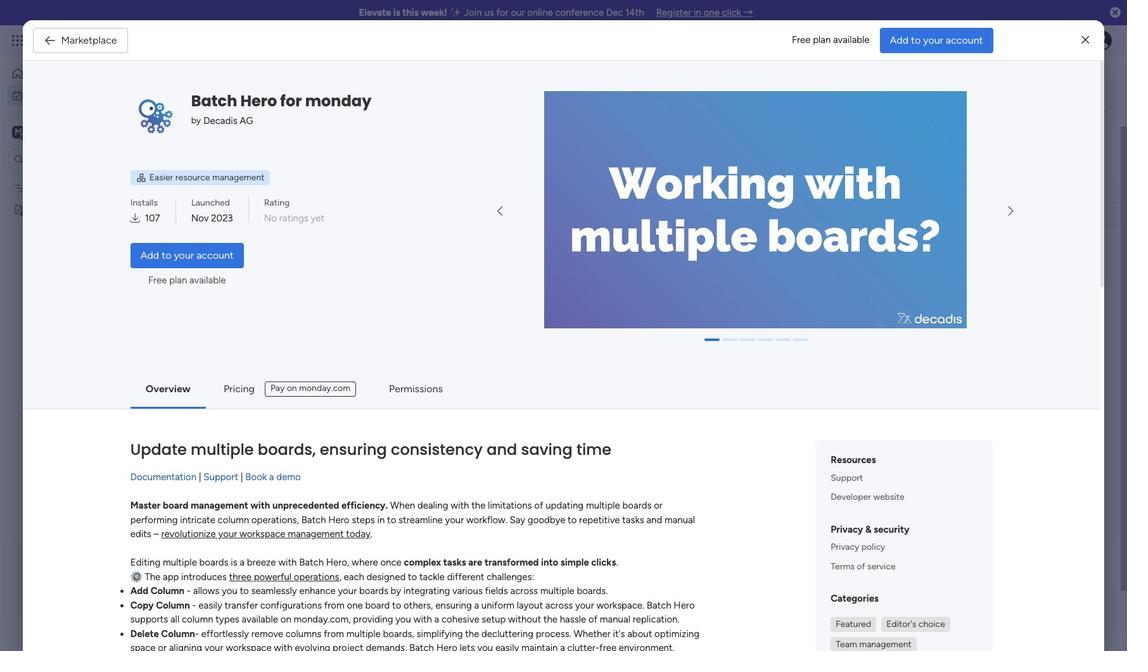 Task type: vqa. For each thing, say whether or not it's contained in the screenshot.
Us on the left of the page
yes



Task type: describe. For each thing, give the bounding box(es) containing it.
0 horizontal spatial board
[[163, 501, 188, 512]]

maintain
[[522, 643, 558, 652]]

0 vertical spatial .
[[371, 529, 373, 541]]

week!
[[421, 7, 447, 18]]

work for my
[[42, 90, 62, 100]]

/ left item at top left
[[277, 183, 283, 199]]

featured
[[836, 620, 871, 630]]

batch inside - easily transfer configurations from one board to others, ensuring a uniform layout across your workspace. batch hero supports all column types available on monday.com, providing you with a cohesive setup without the hassle of manual replication.
[[647, 601, 671, 612]]

your down each
[[338, 586, 357, 598]]

editing multiple boards is a breeze with batch hero, where once complex tasks are transformed into simple clicks . ⚙️ the app introduces three powerful operations , each designed to tackle different challenges:
[[130, 558, 618, 584]]

1 vertical spatial free plan available
[[148, 275, 226, 286]]

1 inside past dates / 1 item
[[286, 187, 290, 198]]

by inside batch hero for monday by decadis ag
[[191, 115, 201, 126]]

app
[[163, 572, 179, 584]]

past dates / 1 item
[[214, 183, 310, 199]]

lets
[[460, 643, 475, 652]]

column for delete
[[161, 629, 195, 641]]

hero inside when dealing with the limitations of updating multiple boards or performing intricate column operations, batch hero steps in to streamline your workflow. say goodbye to repetitive tasks and manual edits –
[[328, 515, 349, 527]]

hero inside the - effortlessly remove columns from multiple boards, simplifying the decluttering process. whether it's about optimizing space or aligning your workspace with evolving project demands, batch hero lets you easily maintain a
[[436, 643, 457, 652]]

1 vertical spatial available
[[189, 275, 226, 286]]

workspace selection element
[[12, 125, 106, 141]]

→
[[744, 7, 753, 18]]

with inside the editing multiple boards is a breeze with batch hero, where once complex tasks are transformed into simple clicks . ⚙️ the app introduces three powerful operations , each designed to tackle different challenges:
[[278, 558, 297, 569]]

a up simplifying
[[434, 615, 439, 626]]

time
[[577, 440, 611, 461]]

with inside the - effortlessly remove columns from multiple boards, simplifying the decluttering process. whether it's about optimizing space or aligning your workspace with evolving project demands, batch hero lets you easily maintain a
[[274, 643, 292, 652]]

marketplace arrow right image
[[1008, 207, 1013, 217]]

easier resource management element
[[130, 170, 270, 186]]

remove
[[251, 629, 283, 641]]

aligning
[[169, 643, 202, 652]]

rating no ratings yet
[[264, 197, 324, 224]]

items inside later / 0 items
[[262, 392, 284, 403]]

designed
[[367, 572, 406, 584]]

project
[[333, 643, 364, 652]]

available inside - easily transfer configurations from one board to others, ensuring a uniform layout across your workspace. batch hero supports all column types available on monday.com, providing you with a cohesive setup without the hassle of manual replication.
[[242, 615, 278, 626]]

column for add
[[151, 586, 184, 598]]

inbox image
[[933, 34, 945, 47]]

simplifying
[[417, 629, 463, 641]]

providing
[[353, 615, 393, 626]]

tackle
[[419, 572, 445, 584]]

today
[[346, 529, 371, 541]]

master board management with unprecedented efficiency.
[[130, 501, 388, 512]]

for inside batch hero for monday by decadis ag
[[280, 91, 302, 112]]

monday.com,
[[294, 615, 351, 626]]

introduces
[[181, 572, 227, 584]]

0 vertical spatial add to your account button
[[880, 28, 993, 53]]

or inside the - effortlessly remove columns from multiple boards, simplifying the decluttering process. whether it's about optimizing space or aligning your workspace with evolving project demands, batch hero lets you easily maintain a
[[158, 643, 167, 652]]

nov 9
[[888, 209, 910, 219]]

2 | from the left
[[241, 472, 243, 484]]

2 vertical spatial add
[[130, 586, 148, 598]]

apps image
[[988, 34, 1001, 47]]

hero inside batch hero for monday by decadis ag
[[240, 91, 277, 112]]

⚙️
[[130, 572, 142, 584]]

board inside - easily transfer configurations from one board to others, ensuring a uniform layout across your workspace. batch hero supports all column types available on monday.com, providing you with a cohesive setup without the hassle of manual replication.
[[365, 601, 390, 612]]

my for my work
[[190, 73, 219, 102]]

0 vertical spatial workspace
[[54, 126, 104, 138]]

add to your account for top add to your account button
[[890, 34, 983, 46]]

conference
[[555, 7, 604, 18]]

0 vertical spatial is
[[393, 7, 400, 18]]

to inside - easily transfer configurations from one board to others, ensuring a uniform layout across your workspace. batch hero supports all column types available on monday.com, providing you with a cohesive setup without the hassle of manual replication.
[[392, 601, 401, 612]]

1 horizontal spatial by
[[391, 586, 401, 598]]

kendall parks image
[[1092, 30, 1112, 51]]

column for copy
[[156, 601, 190, 612]]

my work
[[190, 73, 275, 102]]

task
[[206, 209, 223, 220]]

a left "date"
[[261, 434, 269, 450]]

0 horizontal spatial support
[[204, 472, 238, 484]]

without
[[508, 615, 541, 626]]

when
[[390, 501, 415, 512]]

developer website
[[831, 493, 905, 503]]

into
[[541, 558, 558, 569]]

people
[[803, 183, 830, 194]]

&
[[866, 525, 872, 536]]

easily inside - easily transfer configurations from one board to others, ensuring a uniform layout across your workspace. batch hero supports all column types available on monday.com, providing you with a cohesive setup without the hassle of manual replication.
[[199, 601, 222, 612]]

a inside the - effortlessly remove columns from multiple boards, simplifying the decluttering process. whether it's about optimizing space or aligning your workspace with evolving project demands, batch hero lets you easily maintain a
[[560, 643, 565, 652]]

0 vertical spatial add
[[890, 34, 909, 46]]

dates
[[241, 183, 274, 199]]

1 horizontal spatial boards
[[359, 586, 388, 598]]

you inside the - effortlessly remove columns from multiple boards, simplifying the decluttering process. whether it's about optimizing space or aligning your workspace with evolving project demands, batch hero lets you easily maintain a
[[477, 643, 493, 652]]

intricate
[[180, 515, 215, 527]]

1 horizontal spatial nov
[[888, 209, 903, 219]]

workspace.
[[597, 601, 644, 612]]

consistency
[[391, 440, 483, 461]]

ratings
[[279, 213, 308, 224]]

effortlessly
[[201, 629, 249, 641]]

0 vertical spatial you
[[222, 586, 237, 598]]

from for multiple
[[324, 629, 344, 641]]

your inside the - effortlessly remove columns from multiple boards, simplifying the decluttering process. whether it's about optimizing space or aligning your workspace with evolving project demands, batch hero lets you easily maintain a
[[204, 643, 223, 652]]

overview
[[146, 384, 191, 396]]

easier resource management
[[149, 172, 265, 183]]

types
[[216, 615, 239, 626]]

goodbye
[[528, 515, 565, 527]]

or inside when dealing with the limitations of updating multiple boards or performing intricate column operations, batch hero steps in to streamline your workflow. say goodbye to repetitive tasks and manual edits –
[[654, 501, 663, 512]]

are
[[468, 558, 482, 569]]

2 horizontal spatial available
[[833, 34, 870, 46]]

week
[[573, 210, 593, 220]]

my work
[[28, 90, 62, 100]]

management for work
[[128, 33, 197, 48]]

this
[[556, 210, 571, 220]]

tasks inside the editing multiple boards is a breeze with batch hero, where once complex tasks are transformed into simple clicks . ⚙️ the app introduces three powerful operations , each designed to tackle different challenges:
[[443, 558, 466, 569]]

1 vertical spatial marketing plan
[[655, 210, 714, 220]]

register in one click →
[[656, 7, 753, 18]]

Filter dashboard by text search field
[[187, 127, 306, 147]]

14th
[[625, 7, 644, 18]]

0 vertical spatial boards,
[[258, 440, 316, 461]]

on for pay
[[287, 384, 297, 394]]

your inside - easily transfer configurations from one board to others, ensuring a uniform layout across your workspace. batch hero supports all column types available on monday.com, providing you with a cohesive setup without the hassle of manual replication.
[[575, 601, 594, 612]]

all
[[170, 615, 179, 626]]

marketing plan link
[[653, 203, 770, 226]]

delete column
[[130, 629, 195, 641]]

0 vertical spatial one
[[704, 7, 720, 18]]

items inside without a date / 0 items
[[319, 438, 340, 449]]

0 inside without a date / 0 items
[[311, 438, 316, 449]]

fields
[[485, 586, 508, 598]]

columns
[[286, 629, 321, 641]]

dec
[[606, 7, 623, 18]]

powerful
[[254, 572, 292, 584]]

management inside popup button
[[859, 640, 912, 651]]

without
[[214, 434, 258, 450]]

task 1
[[206, 209, 229, 220]]

boards inside when dealing with the limitations of updating multiple boards or performing intricate column operations, batch hero steps in to streamline your workflow. say goodbye to repetitive tasks and manual edits –
[[623, 501, 652, 512]]

breeze
[[247, 558, 276, 569]]

,
[[339, 572, 341, 584]]

us
[[484, 7, 494, 18]]

- easily transfer configurations from one board to others, ensuring a uniform layout across your workspace. batch hero supports all column types available on monday.com, providing you with a cohesive setup without the hassle of manual replication.
[[130, 601, 695, 626]]

complex
[[404, 558, 441, 569]]

it
[[1008, 209, 1014, 220]]

multiple up support link
[[191, 440, 254, 461]]

plan inside marketing plan link
[[697, 210, 714, 220]]

your right "revolutionize"
[[218, 529, 237, 541]]

decluttering
[[482, 629, 534, 641]]

multiple down into at the bottom of the page
[[540, 586, 574, 598]]

demands,
[[366, 643, 407, 652]]

1 vertical spatial free
[[148, 275, 167, 286]]

ag
[[240, 115, 253, 127]]

1 horizontal spatial for
[[496, 7, 509, 18]]

0 vertical spatial -
[[187, 586, 191, 598]]

without a date / 0 items
[[214, 434, 340, 450]]

add to your account for leftmost add to your account button
[[141, 249, 234, 261]]

0 horizontal spatial add to your account button
[[130, 243, 244, 268]]

1 vertical spatial marketing
[[655, 210, 695, 220]]

transfer
[[225, 601, 258, 612]]

others,
[[404, 601, 433, 612]]

workspace inside the - effortlessly remove columns from multiple boards, simplifying the decluttering process. whether it's about optimizing space or aligning your workspace with evolving project demands, batch hero lets you easily maintain a
[[226, 643, 272, 652]]

of inside - easily transfer configurations from one board to others, ensuring a uniform layout across your workspace. batch hero supports all column types available on monday.com, providing you with a cohesive setup without the hassle of manual replication.
[[589, 615, 598, 626]]

the
[[145, 572, 160, 584]]

account for top add to your account button
[[946, 34, 983, 46]]

batch inside batch hero for monday by decadis ag
[[191, 91, 237, 112]]

of inside when dealing with the limitations of updating multiple boards or performing intricate column operations, batch hero steps in to streamline your workflow. say goodbye to repetitive tasks and manual edits –
[[534, 501, 543, 512]]

add column - allows you to seamlessly enhance your boards by integrating various fields across multiple boards.
[[130, 586, 608, 598]]

the inside - easily transfer configurations from one board to others, ensuring a uniform layout across your workspace. batch hero supports all column types available on monday.com, providing you with a cohesive setup without the hassle of manual replication.
[[543, 615, 558, 626]]

resource
[[175, 172, 210, 183]]

to inside the editing multiple boards is a breeze with batch hero, where once complex tasks are transformed into simple clicks . ⚙️ the app introduces three powerful operations , each designed to tackle different challenges:
[[408, 572, 417, 584]]

my work button
[[8, 85, 136, 105]]

privacy & security
[[831, 525, 910, 536]]

today /
[[214, 252, 261, 267]]

private board image
[[13, 204, 25, 216]]

workflow.
[[466, 515, 507, 527]]

manual inside when dealing with the limitations of updating multiple boards or performing intricate column operations, batch hero steps in to streamline your workflow. say goodbye to repetitive tasks and manual edits –
[[665, 515, 695, 527]]

updating
[[546, 501, 584, 512]]

batch inside the editing multiple boards is a breeze with batch hero, where once complex tasks are transformed into simple clicks . ⚙️ the app introduces three powerful operations , each designed to tackle different challenges:
[[299, 558, 324, 569]]

management for board
[[191, 501, 248, 512]]

0 horizontal spatial monday
[[56, 33, 100, 48]]

editor's
[[887, 620, 916, 630]]

revolutionize your workspace management today .
[[161, 529, 373, 541]]

space
[[130, 643, 156, 652]]

0 vertical spatial and
[[487, 440, 517, 461]]

efficiency.
[[341, 501, 388, 512]]

supports
[[130, 615, 168, 626]]

streamline
[[399, 515, 443, 527]]

marketplace arrow left image
[[498, 207, 503, 217]]

service
[[867, 562, 896, 573]]

elevate is this week! ✨ join us for our online conference dec 14th
[[359, 7, 644, 18]]

working
[[961, 209, 994, 220]]

permissions
[[389, 384, 443, 396]]

home button
[[8, 63, 136, 84]]

/ right later
[[245, 388, 251, 404]]

tasks inside when dealing with the limitations of updating multiple boards or performing intricate column operations, batch hero steps in to streamline your workflow. say goodbye to repetitive tasks and manual edits –
[[622, 515, 644, 527]]

your right notifications image on the right top of page
[[923, 34, 943, 46]]

master
[[130, 501, 161, 512]]

notifications image
[[905, 34, 917, 47]]

overview button
[[135, 377, 201, 403]]

1 vertical spatial add
[[141, 249, 159, 261]]

book a demo link
[[245, 472, 301, 484]]

operations
[[294, 572, 339, 584]]



Task type: locate. For each thing, give the bounding box(es) containing it.
0 horizontal spatial |
[[199, 472, 201, 484]]

items right "date"
[[319, 438, 340, 449]]

1 vertical spatial of
[[857, 562, 865, 573]]

lottie animation element
[[0, 524, 162, 652]]

hero up ag
[[240, 91, 277, 112]]

or
[[654, 501, 663, 512], [158, 643, 167, 652]]

copy
[[130, 601, 154, 612]]

one
[[704, 7, 720, 18], [347, 601, 363, 612]]

option
[[0, 177, 162, 179]]

2 horizontal spatial of
[[857, 562, 865, 573]]

manual
[[665, 515, 695, 527], [600, 615, 630, 626]]

lottie animation image
[[0, 524, 162, 652]]

plan
[[813, 34, 831, 46], [72, 183, 88, 194], [697, 210, 714, 220], [169, 275, 187, 286]]

1 horizontal spatial add to your account button
[[880, 28, 993, 53]]

0 vertical spatial easily
[[199, 601, 222, 612]]

and
[[487, 440, 517, 461], [647, 515, 662, 527]]

0 horizontal spatial free
[[148, 275, 167, 286]]

installs
[[130, 197, 158, 208]]

107
[[145, 213, 160, 224]]

process.
[[536, 629, 571, 641]]

main
[[29, 126, 51, 138]]

ensuring inside - easily transfer configurations from one board to others, ensuring a uniform layout across your workspace. batch hero supports all column types available on monday.com, providing you with a cohesive setup without the hassle of manual replication.
[[435, 601, 472, 612]]

0 horizontal spatial for
[[280, 91, 302, 112]]

multiple up repetitive
[[586, 501, 620, 512]]

1 vertical spatial boards,
[[383, 629, 414, 641]]

1 vertical spatial -
[[192, 601, 196, 612]]

work for monday
[[102, 33, 125, 48]]

developer
[[831, 493, 871, 503]]

1 horizontal spatial and
[[647, 515, 662, 527]]

0 horizontal spatial ensuring
[[320, 440, 387, 461]]

marketing plan
[[30, 183, 88, 194], [655, 210, 714, 220]]

0 vertical spatial by
[[191, 115, 201, 126]]

board up providing
[[365, 601, 390, 612]]

add down 107
[[141, 249, 159, 261]]

column
[[151, 586, 184, 598], [156, 601, 190, 612], [161, 629, 195, 641]]

/ right "date"
[[302, 434, 308, 450]]

one inside - easily transfer configurations from one board to others, ensuring a uniform layout across your workspace. batch hero supports all column types available on monday.com, providing you with a cohesive setup without the hassle of manual replication.
[[347, 601, 363, 612]]

home
[[29, 68, 53, 79]]

privacy for privacy policy
[[831, 543, 859, 553]]

the inside when dealing with the limitations of updating multiple boards or performing intricate column operations, batch hero steps in to streamline your workflow. say goodbye to repetitive tasks and manual edits –
[[471, 501, 486, 512]]

documentation
[[130, 472, 196, 484]]

by
[[191, 115, 201, 126], [391, 586, 401, 598]]

and right repetitive
[[647, 515, 662, 527]]

- left allows
[[187, 586, 191, 598]]

choice
[[919, 620, 945, 630]]

list box containing marketing plan
[[0, 175, 162, 392]]

0 vertical spatial tasks
[[622, 515, 644, 527]]

2 privacy from the top
[[831, 543, 859, 553]]

uniform
[[481, 601, 515, 612]]

marketing
[[30, 183, 69, 194], [655, 210, 695, 220]]

account
[[946, 34, 983, 46], [197, 249, 234, 261]]

multiple inside the - effortlessly remove columns from multiple boards, simplifying the decluttering process. whether it's about optimizing space or aligning your workspace with evolving project demands, batch hero lets you easily maintain a
[[346, 629, 381, 641]]

tasks
[[622, 515, 644, 527], [443, 558, 466, 569]]

workspace up search in workspace field
[[54, 126, 104, 138]]

1 horizontal spatial easily
[[495, 643, 519, 652]]

2 from from the top
[[324, 629, 344, 641]]

| left book
[[241, 472, 243, 484]]

batch inside the - effortlessly remove columns from multiple boards, simplifying the decluttering process. whether it's about optimizing space or aligning your workspace with evolving project demands, batch hero lets you easily maintain a
[[409, 643, 434, 652]]

from inside the - effortlessly remove columns from multiple boards, simplifying the decluttering process. whether it's about optimizing space or aligning your workspace with evolving project demands, batch hero lets you easily maintain a
[[324, 629, 344, 641]]

across up hassle
[[545, 601, 573, 612]]

nov down launched
[[191, 213, 209, 224]]

1 horizontal spatial or
[[654, 501, 663, 512]]

copy column
[[130, 601, 190, 612]]

your down 'dealing'
[[445, 515, 464, 527]]

0 vertical spatial in
[[694, 7, 701, 18]]

| left support link
[[199, 472, 201, 484]]

to
[[911, 34, 921, 46], [162, 249, 171, 261], [387, 515, 396, 527], [568, 515, 577, 527], [408, 572, 417, 584], [240, 586, 249, 598], [392, 601, 401, 612]]

0 left pay at the left bottom of the page
[[254, 392, 259, 403]]

0 inside later / 0 items
[[254, 392, 259, 403]]

ensuring up efficiency.
[[320, 440, 387, 461]]

column inside when dealing with the limitations of updating multiple boards or performing intricate column operations, batch hero steps in to streamline your workflow. say goodbye to repetitive tasks and manual edits –
[[218, 515, 249, 527]]

column down the all
[[161, 629, 195, 641]]

the inside the - effortlessly remove columns from multiple boards, simplifying the decluttering process. whether it's about optimizing space or aligning your workspace with evolving project demands, batch hero lets you easily maintain a
[[465, 629, 479, 641]]

1 vertical spatial you
[[395, 615, 411, 626]]

yet
[[311, 213, 324, 224]]

for right work
[[280, 91, 302, 112]]

the up process.
[[543, 615, 558, 626]]

editor's choice
[[887, 620, 945, 630]]

optimizing
[[655, 629, 700, 641]]

my up decadis
[[190, 73, 219, 102]]

0 horizontal spatial 0
[[254, 392, 259, 403]]

batch up decadis
[[191, 91, 237, 112]]

. inside the editing multiple boards is a breeze with batch hero, where once complex tasks are transformed into simple clicks . ⚙️ the app introduces three powerful operations , each designed to tackle different challenges:
[[616, 558, 618, 569]]

invite members image
[[961, 34, 973, 47]]

is inside the editing multiple boards is a breeze with batch hero, where once complex tasks are transformed into simple clicks . ⚙️ the app introduces three powerful operations , each designed to tackle different challenges:
[[231, 558, 237, 569]]

available up remove at the bottom left of page
[[242, 615, 278, 626]]

later
[[214, 388, 242, 404]]

1 horizontal spatial ensuring
[[435, 601, 472, 612]]

challenges:
[[487, 572, 534, 584]]

decadis
[[203, 115, 237, 127]]

1 right task
[[225, 209, 229, 220]]

in right the steps
[[377, 515, 385, 527]]

add up copy
[[130, 586, 148, 598]]

2 horizontal spatial you
[[477, 643, 493, 652]]

0 vertical spatial add to your account
[[890, 34, 983, 46]]

hero up today at the bottom of page
[[328, 515, 349, 527]]

board up performing
[[163, 501, 188, 512]]

batch up replication.
[[647, 601, 671, 612]]

on left it
[[996, 209, 1006, 220]]

from inside - easily transfer configurations from one board to others, ensuring a uniform layout across your workspace. batch hero supports all column types available on monday.com, providing you with a cohesive setup without the hassle of manual replication.
[[324, 601, 345, 612]]

column inside - easily transfer configurations from one board to others, ensuring a uniform layout across your workspace. batch hero supports all column types available on monday.com, providing you with a cohesive setup without the hassle of manual replication.
[[182, 615, 213, 626]]

0 horizontal spatial boards
[[199, 558, 228, 569]]

you right lets
[[477, 643, 493, 652]]

0 vertical spatial 0
[[254, 392, 259, 403]]

your inside when dealing with the limitations of updating multiple boards or performing intricate column operations, batch hero steps in to streamline your workflow. say goodbye to repetitive tasks and manual edits –
[[445, 515, 464, 527]]

1 horizontal spatial board
[[365, 601, 390, 612]]

register
[[656, 7, 692, 18]]

1 horizontal spatial account
[[946, 34, 983, 46]]

0 vertical spatial marketing plan
[[30, 183, 88, 194]]

batch up operations
[[299, 558, 324, 569]]

0 vertical spatial available
[[833, 34, 870, 46]]

add left inbox icon
[[890, 34, 909, 46]]

.
[[371, 529, 373, 541], [616, 558, 618, 569]]

later / 0 items
[[214, 388, 284, 404]]

your down boards. at the right of page
[[575, 601, 594, 612]]

- inside - easily transfer configurations from one board to others, ensuring a uniform layout across your workspace. batch hero supports all column types available on monday.com, providing you with a cohesive setup without the hassle of manual replication.
[[192, 601, 196, 612]]

column down "master board management with unprecedented efficiency."
[[218, 515, 249, 527]]

documentation | support | book a demo
[[130, 472, 301, 484]]

revolutionize
[[161, 529, 216, 541]]

featured button
[[831, 618, 876, 633]]

1 horizontal spatial you
[[395, 615, 411, 626]]

1 vertical spatial column
[[156, 601, 190, 612]]

/ right today
[[252, 252, 258, 267]]

1 horizontal spatial of
[[589, 615, 598, 626]]

1 horizontal spatial column
[[218, 515, 249, 527]]

boards,
[[258, 440, 316, 461], [383, 629, 414, 641]]

allows
[[193, 586, 219, 598]]

0 horizontal spatial my
[[28, 90, 40, 100]]

list box
[[0, 175, 162, 392]]

available left notifications image on the right top of page
[[833, 34, 870, 46]]

1 privacy from the top
[[831, 525, 863, 536]]

boards, up "demo"
[[258, 440, 316, 461]]

with right 'dealing'
[[451, 501, 469, 512]]

1 vertical spatial board
[[365, 601, 390, 612]]

1 horizontal spatial my
[[190, 73, 219, 102]]

this
[[403, 7, 419, 18]]

my for my work
[[28, 90, 40, 100]]

easily down allows
[[199, 601, 222, 612]]

for right 'us'
[[496, 7, 509, 18]]

multiple inside when dealing with the limitations of updating multiple boards or performing intricate column operations, batch hero steps in to streamline your workflow. say goodbye to repetitive tasks and manual edits –
[[586, 501, 620, 512]]

date
[[890, 183, 908, 194]]

0 horizontal spatial available
[[189, 275, 226, 286]]

dapulse x slim image
[[1082, 33, 1089, 48]]

0 vertical spatial account
[[946, 34, 983, 46]]

0 vertical spatial privacy
[[831, 525, 863, 536]]

and inside when dealing with the limitations of updating multiple boards or performing intricate column operations, batch hero steps in to streamline your workflow. say goodbye to repetitive tasks and manual edits –
[[647, 515, 662, 527]]

multiple up app
[[163, 558, 197, 569]]

team management button
[[831, 638, 917, 652]]

1 vertical spatial column
[[182, 615, 213, 626]]

available
[[833, 34, 870, 46], [189, 275, 226, 286], [242, 615, 278, 626]]

available down today
[[189, 275, 226, 286]]

marketing plan up notes
[[30, 183, 88, 194]]

items right pricing
[[262, 392, 284, 403]]

one left click
[[704, 7, 720, 18]]

management
[[128, 33, 197, 48], [212, 172, 265, 183], [191, 501, 248, 512], [288, 529, 344, 541], [859, 640, 912, 651]]

- up aligning
[[195, 629, 199, 641]]

and left 'saving'
[[487, 440, 517, 461]]

column up the all
[[156, 601, 190, 612]]

support down resources
[[831, 473, 863, 484]]

1 from from the top
[[324, 601, 345, 612]]

with up operations, at the bottom of page
[[250, 501, 270, 512]]

0 vertical spatial boards
[[623, 501, 652, 512]]

from up monday.com,
[[324, 601, 345, 612]]

privacy for privacy & security
[[831, 525, 863, 536]]

0 horizontal spatial marketing plan
[[30, 183, 88, 194]]

add
[[890, 34, 909, 46], [141, 249, 159, 261], [130, 586, 148, 598]]

0 right "date"
[[311, 438, 316, 449]]

1 left item at top left
[[286, 187, 290, 198]]

a inside the editing multiple boards is a breeze with batch hero, where once complex tasks are transformed into simple clicks . ⚙️ the app introduces three powerful operations , each designed to tackle different challenges:
[[240, 558, 245, 569]]

1 vertical spatial monday
[[305, 91, 371, 112]]

terms
[[831, 562, 855, 573]]

support left book
[[204, 472, 238, 484]]

column right the all
[[182, 615, 213, 626]]

1 vertical spatial the
[[543, 615, 558, 626]]

board
[[163, 501, 188, 512], [365, 601, 390, 612]]

1 horizontal spatial one
[[704, 7, 720, 18]]

boards inside the editing multiple boards is a breeze with batch hero, where once complex tasks are transformed into simple clicks . ⚙️ the app introduces three powerful operations , each designed to tackle different challenges:
[[199, 558, 228, 569]]

2 vertical spatial column
[[161, 629, 195, 641]]

0 vertical spatial column
[[151, 586, 184, 598]]

seamlessly
[[251, 586, 297, 598]]

account for leftmost add to your account button
[[197, 249, 234, 261]]

add to your account down task
[[141, 249, 234, 261]]

0 vertical spatial across
[[510, 586, 538, 598]]

the up lets
[[465, 629, 479, 641]]

1 horizontal spatial marketing plan
[[655, 210, 714, 220]]

ensuring up cohesive
[[435, 601, 472, 612]]

a down various
[[474, 601, 479, 612]]

tasks up different
[[443, 558, 466, 569]]

2023
[[211, 213, 233, 224]]

0 horizontal spatial manual
[[600, 615, 630, 626]]

across inside - easily transfer configurations from one board to others, ensuring a uniform layout across your workspace. batch hero supports all column types available on monday.com, providing you with a cohesive setup without the hassle of manual replication.
[[545, 601, 573, 612]]

0 vertical spatial column
[[218, 515, 249, 527]]

1 vertical spatial 1
[[225, 209, 229, 220]]

–
[[154, 529, 159, 541]]

workspace
[[54, 126, 104, 138], [240, 529, 285, 541], [226, 643, 272, 652]]

security
[[874, 525, 910, 536]]

marketplace button
[[33, 28, 128, 53]]

with inside when dealing with the limitations of updating multiple boards or performing intricate column operations, batch hero steps in to streamline your workflow. say goodbye to repetitive tasks and manual edits –
[[451, 501, 469, 512]]

0 vertical spatial monday
[[56, 33, 100, 48]]

is up three
[[231, 558, 237, 569]]

team
[[836, 640, 857, 651]]

1 vertical spatial work
[[42, 90, 62, 100]]

1 horizontal spatial 0
[[311, 438, 316, 449]]

online
[[527, 7, 553, 18]]

is left this
[[393, 7, 400, 18]]

v2 download image
[[130, 211, 140, 226]]

0 vertical spatial 1
[[286, 187, 290, 198]]

on for working
[[996, 209, 1006, 220]]

hero inside - easily transfer configurations from one board to others, ensuring a uniform layout across your workspace. batch hero supports all column types available on monday.com, providing you with a cohesive setup without the hassle of manual replication.
[[674, 601, 695, 612]]

0 horizontal spatial boards,
[[258, 440, 316, 461]]

a
[[261, 434, 269, 450], [269, 472, 274, 484], [240, 558, 245, 569], [474, 601, 479, 612], [434, 615, 439, 626], [560, 643, 565, 652]]

with up powerful
[[278, 558, 297, 569]]

v2 overdue deadline image
[[859, 208, 869, 220]]

you down others,
[[395, 615, 411, 626]]

management for resource
[[212, 172, 265, 183]]

multiple inside the editing multiple boards is a breeze with batch hero, where once complex tasks are transformed into simple clicks . ⚙️ the app introduces three powerful operations , each designed to tackle different challenges:
[[163, 558, 197, 569]]

Search in workspace field
[[27, 152, 106, 167]]

1 horizontal spatial support
[[831, 473, 863, 484]]

on down configurations
[[281, 615, 291, 626]]

1 horizontal spatial boards,
[[383, 629, 414, 641]]

boards, up demands,
[[383, 629, 414, 641]]

you down three
[[222, 586, 237, 598]]

pay on monday.com
[[270, 384, 350, 394]]

1 horizontal spatial in
[[694, 7, 701, 18]]

1 vertical spatial .
[[616, 558, 618, 569]]

privacy
[[831, 525, 863, 536], [831, 543, 859, 553]]

0 horizontal spatial by
[[191, 115, 201, 126]]

you inside - easily transfer configurations from one board to others, ensuring a uniform layout across your workspace. batch hero supports all column types available on monday.com, providing you with a cohesive setup without the hassle of manual replication.
[[395, 615, 411, 626]]

2 vertical spatial of
[[589, 615, 598, 626]]

boards
[[623, 501, 652, 512], [199, 558, 228, 569], [359, 586, 388, 598]]

with down others,
[[414, 615, 432, 626]]

nov left 9
[[888, 209, 903, 219]]

1 vertical spatial or
[[158, 643, 167, 652]]

my down home
[[28, 90, 40, 100]]

say
[[510, 515, 525, 527]]

0 horizontal spatial across
[[510, 586, 538, 598]]

saving
[[521, 440, 573, 461]]

batch down simplifying
[[409, 643, 434, 652]]

0 vertical spatial free
[[792, 34, 811, 46]]

0 horizontal spatial .
[[371, 529, 373, 541]]

1 image
[[942, 26, 954, 40]]

0 vertical spatial on
[[996, 209, 1006, 220]]

1 | from the left
[[199, 472, 201, 484]]

once
[[380, 558, 402, 569]]

by left decadis
[[191, 115, 201, 126]]

1 vertical spatial workspace
[[240, 529, 285, 541]]

0 horizontal spatial column
[[182, 615, 213, 626]]

app logo image
[[130, 91, 181, 142]]

- for delete column
[[195, 629, 199, 641]]

cohesive
[[442, 615, 479, 626]]

account down 2023
[[197, 249, 234, 261]]

0 horizontal spatial in
[[377, 515, 385, 527]]

on inside - easily transfer configurations from one board to others, ensuring a uniform layout across your workspace. batch hero supports all column types available on monday.com, providing you with a cohesive setup without the hassle of manual replication.
[[281, 615, 291, 626]]

on right pay at the left bottom of the page
[[287, 384, 297, 394]]

|
[[199, 472, 201, 484], [241, 472, 243, 484]]

this week
[[556, 210, 593, 220]]

boards.
[[577, 586, 608, 598]]

1 vertical spatial is
[[231, 558, 237, 569]]

column
[[218, 515, 249, 527], [182, 615, 213, 626]]

nov inside launched nov 2023
[[191, 213, 209, 224]]

one down add column - allows you to seamlessly enhance your boards by integrating various fields across multiple boards.
[[347, 601, 363, 612]]

1 horizontal spatial free plan available
[[792, 34, 870, 46]]

select product image
[[11, 34, 24, 47]]

marketing inside list box
[[30, 183, 69, 194]]

- for copy column
[[192, 601, 196, 612]]

batch down unprecedented
[[301, 515, 326, 527]]

- inside the - effortlessly remove columns from multiple boards, simplifying the decluttering process. whether it's about optimizing space or aligning your workspace with evolving project demands, batch hero lets you easily maintain a
[[195, 629, 199, 641]]

0 horizontal spatial account
[[197, 249, 234, 261]]

manual inside - easily transfer configurations from one board to others, ensuring a uniform layout across your workspace. batch hero supports all column types available on monday.com, providing you with a cohesive setup without the hassle of manual replication.
[[600, 615, 630, 626]]

2 vertical spatial the
[[465, 629, 479, 641]]

from for one
[[324, 601, 345, 612]]

multiple
[[191, 440, 254, 461], [586, 501, 620, 512], [163, 558, 197, 569], [540, 586, 574, 598], [346, 629, 381, 641]]

hero up "optimizing" at the bottom right of page
[[674, 601, 695, 612]]

1 vertical spatial boards
[[199, 558, 228, 569]]

2 vertical spatial on
[[281, 615, 291, 626]]

monday inside batch hero for monday by decadis ag
[[305, 91, 371, 112]]

launched nov 2023
[[191, 197, 233, 224]]

a right book
[[269, 472, 274, 484]]

with inside - easily transfer configurations from one board to others, ensuring a uniform layout across your workspace. batch hero supports all column types available on monday.com, providing you with a cohesive setup without the hassle of manual replication.
[[414, 615, 432, 626]]

a down process.
[[560, 643, 565, 652]]

privacy up terms
[[831, 543, 859, 553]]

my inside button
[[28, 90, 40, 100]]

0 horizontal spatial and
[[487, 440, 517, 461]]

0 vertical spatial for
[[496, 7, 509, 18]]

performing
[[130, 515, 178, 527]]

boards, inside the - effortlessly remove columns from multiple boards, simplifying the decluttering process. whether it's about optimizing space or aligning your workspace with evolving project demands, batch hero lets you easily maintain a
[[383, 629, 414, 641]]

configurations
[[260, 601, 322, 612]]

1 horizontal spatial marketing
[[655, 210, 695, 220]]

0 horizontal spatial work
[[42, 90, 62, 100]]

2 horizontal spatial boards
[[623, 501, 652, 512]]

your left today
[[174, 249, 194, 261]]

0 horizontal spatial items
[[262, 392, 284, 403]]

0 horizontal spatial marketing
[[30, 183, 69, 194]]

no
[[264, 213, 277, 224]]

across up layout
[[510, 586, 538, 598]]

1 vertical spatial one
[[347, 601, 363, 612]]

work down home
[[42, 90, 62, 100]]

1 vertical spatial add to your account
[[141, 249, 234, 261]]

multiple down providing
[[346, 629, 381, 641]]

update multiple boards, ensuring consistency and saving time
[[130, 440, 611, 461]]

workspace image
[[12, 125, 25, 139]]

easily inside the - effortlessly remove columns from multiple boards, simplifying the decluttering process. whether it's about optimizing space or aligning your workspace with evolving project demands, batch hero lets you easily maintain a
[[495, 643, 519, 652]]

tasks right repetitive
[[622, 515, 644, 527]]

batch inside when dealing with the limitations of updating multiple boards or performing intricate column operations, batch hero steps in to streamline your workflow. say goodbye to repetitive tasks and manual edits –
[[301, 515, 326, 527]]

. right simple
[[616, 558, 618, 569]]

0 vertical spatial marketing
[[30, 183, 69, 194]]

add to your account left apps image
[[890, 34, 983, 46]]

✨
[[450, 7, 462, 18]]

0 vertical spatial or
[[654, 501, 663, 512]]

0 horizontal spatial free plan available
[[148, 275, 226, 286]]

1 vertical spatial from
[[324, 629, 344, 641]]

monday work management
[[56, 33, 197, 48]]

1 horizontal spatial is
[[393, 7, 400, 18]]

1 horizontal spatial monday
[[305, 91, 371, 112]]

you
[[222, 586, 237, 598], [395, 615, 411, 626], [477, 643, 493, 652]]

in inside when dealing with the limitations of updating multiple boards or performing intricate column operations, batch hero steps in to streamline your workflow. say goodbye to repetitive tasks and manual edits –
[[377, 515, 385, 527]]

workspace down operations, at the bottom of page
[[240, 529, 285, 541]]

of right terms
[[857, 562, 865, 573]]

0
[[254, 392, 259, 403], [311, 438, 316, 449]]

column down app
[[151, 586, 184, 598]]

management inside 'element'
[[212, 172, 265, 183]]

your down effortlessly
[[204, 643, 223, 652]]

of up "goodbye"
[[534, 501, 543, 512]]

1 vertical spatial and
[[647, 515, 662, 527]]

work inside button
[[42, 90, 62, 100]]



